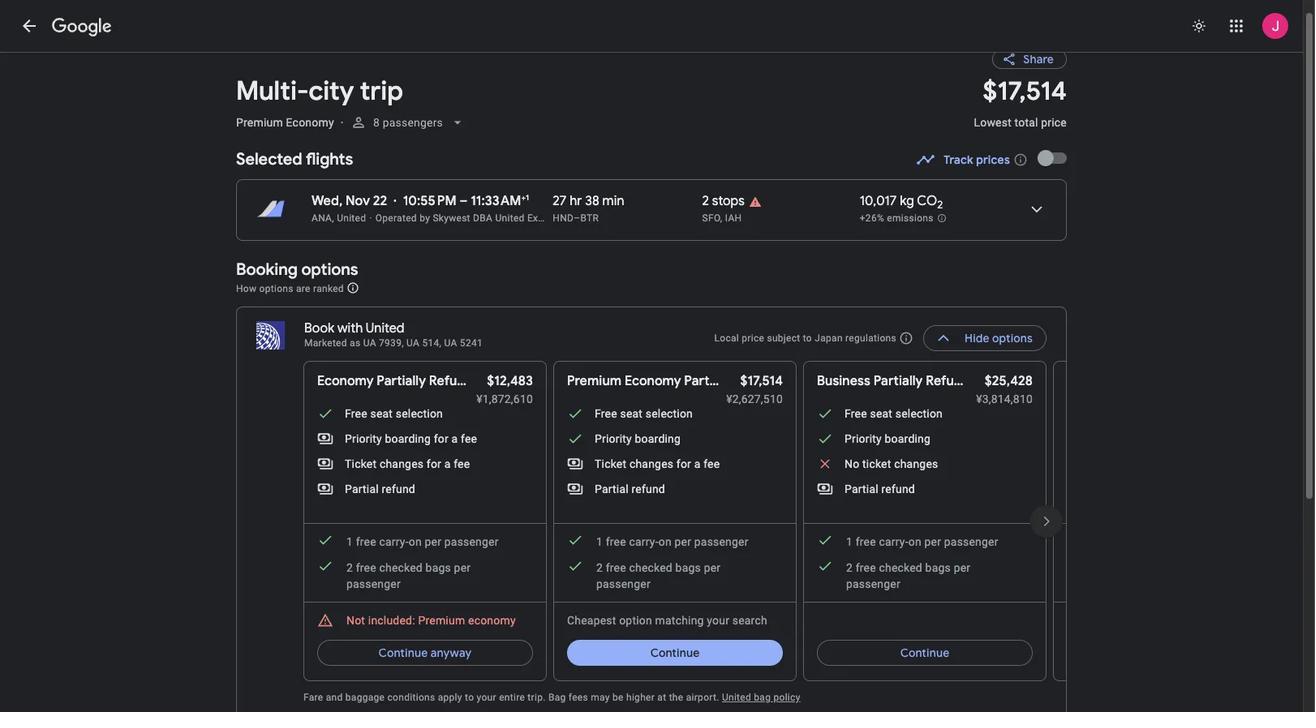 Task type: locate. For each thing, give the bounding box(es) containing it.
1 changes from the left
[[380, 458, 424, 471]]

2 seat from the left
[[620, 407, 643, 420]]

2 horizontal spatial seat
[[870, 407, 892, 420]]

changes for economy
[[629, 458, 673, 471]]

0 vertical spatial to
[[803, 333, 812, 344]]

1 or from the left
[[502, 373, 514, 389]]

checked for business
[[879, 561, 922, 574]]

1 vertical spatial options
[[259, 283, 293, 294]]

$17,514 up 2627510 japanese yen text field
[[740, 373, 783, 389]]

refund
[[382, 483, 415, 496], [632, 483, 665, 496], [881, 483, 915, 496]]

1 vertical spatial price
[[742, 333, 764, 344]]

0 horizontal spatial free seat selection
[[345, 407, 443, 420]]

0 horizontal spatial continue button
[[567, 634, 783, 673]]

1 partial refund from the left
[[345, 483, 415, 496]]

priority boarding
[[595, 432, 681, 445], [844, 432, 931, 445]]

– down hr on the top of page
[[574, 213, 580, 224]]

ua
[[363, 337, 376, 349], [407, 337, 420, 349], [444, 337, 457, 349]]

0 horizontal spatial on
[[409, 535, 422, 548]]

main content
[[236, 37, 1309, 712]]

1 free from the left
[[345, 407, 367, 420]]

free seat selection up the no ticket changes
[[844, 407, 943, 420]]

1 horizontal spatial refund
[[632, 483, 665, 496]]

2 horizontal spatial partial refund
[[844, 483, 915, 496]]

2 ticket from the left
[[595, 458, 626, 471]]

3 free from the left
[[844, 407, 867, 420]]

bags for $25,428
[[925, 561, 951, 574]]

1 horizontal spatial or
[[760, 373, 773, 389]]

8 passengers
[[373, 116, 443, 129]]

Arrival time: 11:33 AM on  Thursday, November 23. text field
[[471, 192, 529, 209]]

bag
[[754, 692, 771, 703]]

continue
[[379, 646, 428, 660], [650, 646, 700, 660], [900, 646, 949, 660]]

1 horizontal spatial partial refund
[[595, 483, 665, 496]]

2 priority from the left
[[595, 432, 632, 445]]

1 checked from the left
[[379, 561, 423, 574]]

lowest
[[974, 116, 1012, 129]]

to
[[803, 333, 812, 344], [465, 692, 474, 703]]

2 free checked bags per passenger
[[346, 561, 471, 591], [596, 561, 721, 591], [846, 561, 970, 591]]

1 2 free checked bags per passenger from the left
[[346, 561, 471, 591]]

economy for premium economy partially ref or similar
[[625, 373, 681, 389]]

1 seat from the left
[[370, 407, 393, 420]]

are
[[296, 283, 311, 294]]

partially
[[377, 373, 426, 389], [684, 373, 733, 389], [874, 373, 923, 389]]

priority boarding down the premium economy partially ref or similar
[[595, 432, 681, 445]]

2 1 free carry-on per passenger from the left
[[596, 535, 748, 548]]

3 1 free carry-on per passenger from the left
[[846, 535, 998, 548]]

refundable
[[429, 373, 498, 389], [926, 373, 995, 389]]

partially down regulations
[[874, 373, 923, 389]]

seat down "business"
[[870, 407, 892, 420]]

carry- up option
[[629, 535, 659, 548]]

0 vertical spatial –
[[460, 193, 468, 209]]

0 horizontal spatial seat
[[370, 407, 393, 420]]

2 horizontal spatial or
[[998, 373, 1011, 389]]

1 horizontal spatial partial
[[595, 483, 629, 496]]

2 horizontal spatial partial
[[844, 483, 878, 496]]

2 stops
[[702, 193, 745, 209]]

similar for business partially refundable or similar
[[1014, 373, 1052, 389]]

co
[[917, 193, 937, 209]]

0 horizontal spatial 2 free checked bags per passenger
[[346, 561, 471, 591]]

booking
[[236, 260, 298, 280]]

– inside 27 hr 38 min hnd – btr
[[574, 213, 580, 224]]

0 horizontal spatial boarding
[[385, 432, 431, 445]]

2 horizontal spatial free
[[844, 407, 867, 420]]

0 horizontal spatial partial
[[345, 483, 379, 496]]

ticket changes for a fee for partially
[[345, 458, 470, 471]]

0 vertical spatial options
[[301, 260, 358, 280]]

carry- for economy
[[379, 535, 409, 548]]

priority boarding up the no ticket changes
[[844, 432, 931, 445]]

¥2,627,510
[[726, 393, 783, 406]]

1 horizontal spatial price
[[1041, 116, 1067, 129]]

similar up the ¥1,872,610
[[517, 373, 556, 389]]

3 priority from the left
[[844, 432, 882, 445]]

27 hr 38 min hnd – btr
[[553, 193, 624, 224]]

2 bags from the left
[[675, 561, 701, 574]]

3 or from the left
[[998, 373, 1011, 389]]

2 on from the left
[[658, 535, 672, 548]]

3 partial refund from the left
[[844, 483, 915, 496]]

0 horizontal spatial your
[[477, 692, 496, 703]]

2 2 free checked bags per passenger from the left
[[596, 561, 721, 591]]

0 horizontal spatial changes
[[380, 458, 424, 471]]

0 horizontal spatial continue
[[379, 646, 428, 660]]

3 changes from the left
[[894, 458, 938, 471]]

for
[[434, 432, 449, 445], [427, 458, 441, 471], [676, 458, 691, 471]]

1 horizontal spatial selection
[[646, 407, 693, 420]]

to left japan
[[803, 333, 812, 344]]

1 horizontal spatial boarding
[[635, 432, 681, 445]]

partial
[[345, 483, 379, 496], [595, 483, 629, 496], [844, 483, 878, 496]]

3 free seat selection from the left
[[844, 407, 943, 420]]

ticket changes for a fee for economy
[[595, 458, 720, 471]]

2 similar from the left
[[776, 373, 814, 389]]

2 horizontal spatial free seat selection
[[844, 407, 943, 420]]

2 horizontal spatial carry-
[[879, 535, 908, 548]]

2 free checked bags per passenger for economy
[[346, 561, 471, 591]]

marketed
[[304, 337, 347, 349]]

3 carry- from the left
[[879, 535, 908, 548]]

0 horizontal spatial checked
[[379, 561, 423, 574]]

2 horizontal spatial 1 free carry-on per passenger
[[846, 535, 998, 548]]

2 refund from the left
[[632, 483, 665, 496]]

2 inside '10,017 kg co 2'
[[937, 198, 943, 212]]

2 horizontal spatial ua
[[444, 337, 457, 349]]

1 for business
[[846, 535, 853, 548]]

free for business
[[844, 407, 867, 420]]

free seat selection up priority boarding for a fee
[[345, 407, 443, 420]]

1 selection from the left
[[396, 407, 443, 420]]

boarding down the premium economy partially ref or similar
[[635, 432, 681, 445]]

selection down business partially refundable or similar
[[895, 407, 943, 420]]

or
[[502, 373, 514, 389], [760, 373, 773, 389], [998, 373, 1011, 389]]

continue inside button
[[379, 646, 428, 660]]

options down booking at the left top of the page
[[259, 283, 293, 294]]

0 vertical spatial your
[[707, 614, 729, 627]]

seat down the premium economy partially ref or similar
[[620, 407, 643, 420]]

1 horizontal spatial to
[[803, 333, 812, 344]]

premium economy
[[236, 116, 334, 129]]

1 horizontal spatial free
[[595, 407, 617, 420]]

1 on from the left
[[409, 535, 422, 548]]

similar up ¥3,814,810 at the right bottom of page
[[1014, 373, 1052, 389]]

fee for economy partially refundable
[[454, 458, 470, 471]]

0 horizontal spatial similar
[[517, 373, 556, 389]]

22
[[373, 193, 387, 209]]

partially down 7939, at left
[[377, 373, 426, 389]]

1 horizontal spatial similar
[[776, 373, 814, 389]]

1 horizontal spatial continue
[[650, 646, 700, 660]]

3 continue from the left
[[900, 646, 949, 660]]

2 partial from the left
[[595, 483, 629, 496]]

1 priority boarding from the left
[[595, 432, 681, 445]]

1 horizontal spatial ua
[[407, 337, 420, 349]]

0 horizontal spatial 1
[[346, 535, 353, 548]]

1 vertical spatial premium
[[567, 373, 622, 389]]

price right the total
[[1041, 116, 1067, 129]]

0 horizontal spatial priority
[[345, 432, 382, 445]]

included:
[[368, 614, 415, 627]]

2 horizontal spatial 1
[[846, 535, 853, 548]]

on
[[409, 535, 422, 548], [658, 535, 672, 548], [908, 535, 921, 548]]

1 partially from the left
[[377, 373, 426, 389]]

3 partially from the left
[[874, 373, 923, 389]]

united up 7939, at left
[[366, 320, 404, 337]]

3 2 free checked bags per passenger from the left
[[846, 561, 970, 591]]

3 seat from the left
[[870, 407, 892, 420]]

3 selection from the left
[[895, 407, 943, 420]]

priority for economy
[[345, 432, 382, 445]]

$17,514 up the total
[[983, 75, 1067, 108]]

0 horizontal spatial premium
[[236, 116, 283, 129]]

2 horizontal spatial checked
[[879, 561, 922, 574]]

7939,
[[379, 337, 404, 349]]

no
[[844, 458, 859, 471]]

38
[[585, 193, 599, 209]]

free seat selection
[[345, 407, 443, 420], [595, 407, 693, 420], [844, 407, 943, 420]]

not
[[346, 614, 365, 627]]

3 similar from the left
[[1014, 373, 1052, 389]]

1 boarding from the left
[[385, 432, 431, 445]]

10,017 kg co 2
[[860, 193, 943, 212]]

3 on from the left
[[908, 535, 921, 548]]

premium for premium economy
[[236, 116, 283, 129]]

bags
[[426, 561, 451, 574], [675, 561, 701, 574], [925, 561, 951, 574]]

10:55 pm
[[403, 193, 456, 209]]

regulations
[[845, 333, 896, 344]]

3 1 from the left
[[846, 535, 853, 548]]

a for premium economy partially ref
[[694, 458, 701, 471]]

your
[[707, 614, 729, 627], [477, 692, 496, 703]]

1 up not
[[346, 535, 353, 548]]

partially left ref
[[684, 373, 733, 389]]

2 horizontal spatial boarding
[[885, 432, 931, 445]]

2 changes from the left
[[629, 458, 673, 471]]

or right ref
[[760, 373, 773, 389]]

1 horizontal spatial $17,514
[[983, 75, 1067, 108]]

2 1 from the left
[[596, 535, 603, 548]]

free seat selection down the premium economy partially ref or similar
[[595, 407, 693, 420]]

1 1 free carry-on per passenger from the left
[[346, 535, 499, 548]]

1 for economy
[[346, 535, 353, 548]]

refundable down 5241
[[429, 373, 498, 389]]

1 up cheapest
[[596, 535, 603, 548]]

ticket changes for a fee
[[345, 458, 470, 471], [595, 458, 720, 471]]

your left entire
[[477, 692, 496, 703]]

1 horizontal spatial priority
[[595, 432, 632, 445]]

0 horizontal spatial partially
[[377, 373, 426, 389]]

0 horizontal spatial ticket
[[345, 458, 377, 471]]

1 horizontal spatial premium
[[418, 614, 465, 627]]

priority boarding for partially
[[844, 432, 931, 445]]

flight on wednesday, november 22. leaves haneda airport at 10:55 pm on wednesday, november 22 and arrives at baton rouge metropolitan airport at 11:33 am on thursday, november 23. element
[[312, 192, 529, 209]]

$12,483
[[487, 373, 533, 389]]

search
[[732, 614, 767, 627]]

1 horizontal spatial your
[[707, 614, 729, 627]]

2 checked from the left
[[629, 561, 672, 574]]

0 vertical spatial $17,514
[[983, 75, 1067, 108]]

1 continue from the left
[[379, 646, 428, 660]]

0 horizontal spatial 1 free carry-on per passenger
[[346, 535, 499, 548]]

3 checked from the left
[[879, 561, 922, 574]]

or up 3814810 japanese yen text box at bottom
[[998, 373, 1011, 389]]

1 refund from the left
[[382, 483, 415, 496]]

hide options button
[[923, 319, 1046, 358]]

2 carry- from the left
[[629, 535, 659, 548]]

boarding up the no ticket changes
[[885, 432, 931, 445]]

1 horizontal spatial partially
[[684, 373, 733, 389]]

selection down the premium economy partially ref or similar
[[646, 407, 693, 420]]

selection for economy
[[396, 407, 443, 420]]

2 horizontal spatial 2 free checked bags per passenger
[[846, 561, 970, 591]]

0 horizontal spatial refund
[[382, 483, 415, 496]]

carry- down the no ticket changes
[[879, 535, 908, 548]]

premium
[[236, 116, 283, 129], [567, 373, 622, 389], [418, 614, 465, 627]]

1 partial from the left
[[345, 483, 379, 496]]

2 horizontal spatial similar
[[1014, 373, 1052, 389]]

2 horizontal spatial refund
[[881, 483, 915, 496]]

1 horizontal spatial 1 free carry-on per passenger
[[596, 535, 748, 548]]

0 horizontal spatial to
[[465, 692, 474, 703]]

a
[[452, 432, 458, 445], [444, 458, 451, 471], [694, 458, 701, 471]]

2 boarding from the left
[[635, 432, 681, 445]]

0 horizontal spatial carry-
[[379, 535, 409, 548]]

17514 us dollars element
[[983, 75, 1067, 108]]

1 1 from the left
[[346, 535, 353, 548]]

fee for premium economy partially ref
[[703, 458, 720, 471]]

0 horizontal spatial refundable
[[429, 373, 498, 389]]

3 bags from the left
[[925, 561, 951, 574]]

1 free carry-on per passenger for business
[[846, 535, 998, 548]]

for for economy partially refundable
[[427, 458, 441, 471]]

1 ticket from the left
[[345, 458, 377, 471]]

None text field
[[974, 75, 1067, 144]]

¥1,872,610
[[476, 393, 533, 406]]

ua left 514,
[[407, 337, 420, 349]]

2 refundable from the left
[[926, 373, 995, 389]]

1 horizontal spatial changes
[[629, 458, 673, 471]]

$17,514 inside $17,514 lowest total price
[[983, 75, 1067, 108]]

free
[[345, 407, 367, 420], [595, 407, 617, 420], [844, 407, 867, 420]]

price inside $17,514 lowest total price
[[1041, 116, 1067, 129]]

share button
[[992, 49, 1067, 69]]

1 vertical spatial –
[[574, 213, 580, 224]]

1 horizontal spatial options
[[301, 260, 358, 280]]

0 horizontal spatial partial refund
[[345, 483, 415, 496]]

how
[[236, 283, 257, 294]]

1 priority from the left
[[345, 432, 382, 445]]

0 horizontal spatial free
[[345, 407, 367, 420]]

your left search
[[707, 614, 729, 627]]

layover (1 of 2) is a 3 hr 10 min layover at san francisco international airport in san francisco. layover (2 of 2) is a 10 hr 5 min overnight layover at george bush intercontinental airport in houston. element
[[702, 212, 852, 225]]

1 refundable from the left
[[429, 373, 498, 389]]

selection for business
[[895, 407, 943, 420]]

 image
[[341, 116, 344, 129]]

3 refund from the left
[[881, 483, 915, 496]]

1 horizontal spatial 2 free checked bags per passenger
[[596, 561, 721, 591]]

– up operated by skywest dba united express
[[460, 193, 468, 209]]

ref
[[736, 373, 757, 389]]

free for economy
[[345, 407, 367, 420]]

booking options
[[236, 260, 358, 280]]

to right apply
[[465, 692, 474, 703]]

refundable for $12,483
[[429, 373, 498, 389]]

how options are ranked
[[236, 283, 347, 294]]

economy
[[286, 116, 334, 129], [317, 373, 374, 389], [625, 373, 681, 389]]

refundable down hide
[[926, 373, 995, 389]]

2 free from the left
[[595, 407, 617, 420]]

1 horizontal spatial ticket changes for a fee
[[595, 458, 720, 471]]

bag
[[548, 692, 566, 703]]

price right local
[[742, 333, 764, 344]]

ua right 514,
[[444, 337, 457, 349]]

1 horizontal spatial 1
[[596, 535, 603, 548]]

1 carry- from the left
[[379, 535, 409, 548]]

3 partial from the left
[[844, 483, 878, 496]]

2 partial refund from the left
[[595, 483, 665, 496]]

operated
[[375, 213, 417, 224]]

0 horizontal spatial selection
[[396, 407, 443, 420]]

or up the ¥1,872,610
[[502, 373, 514, 389]]

boarding down economy partially refundable or similar
[[385, 432, 431, 445]]

checked
[[379, 561, 423, 574], [629, 561, 672, 574], [879, 561, 922, 574]]

next image
[[1027, 502, 1066, 541]]

selection up priority boarding for a fee
[[396, 407, 443, 420]]

0 vertical spatial premium
[[236, 116, 283, 129]]

boarding
[[385, 432, 431, 445], [635, 432, 681, 445], [885, 432, 931, 445]]

conditions
[[387, 692, 435, 703]]

1 down no
[[846, 535, 853, 548]]

apply
[[438, 692, 462, 703]]

1 vertical spatial your
[[477, 692, 496, 703]]

total duration 27 hr 38 min. element
[[553, 193, 702, 212]]

1 bags from the left
[[426, 561, 451, 574]]

$17,514 for $17,514
[[740, 373, 783, 389]]

1 similar from the left
[[517, 373, 556, 389]]

1 horizontal spatial carry-
[[629, 535, 659, 548]]

1 horizontal spatial free seat selection
[[595, 407, 693, 420]]

1 horizontal spatial –
[[574, 213, 580, 224]]

boarding for economy
[[385, 432, 431, 445]]

2 vertical spatial premium
[[418, 614, 465, 627]]

economy
[[468, 614, 516, 627]]

1 horizontal spatial refundable
[[926, 373, 995, 389]]

2 ticket changes for a fee from the left
[[595, 458, 720, 471]]

0 vertical spatial price
[[1041, 116, 1067, 129]]

go back image
[[19, 16, 39, 36]]

0 horizontal spatial –
[[460, 193, 468, 209]]

2 free seat selection from the left
[[595, 407, 693, 420]]

0 horizontal spatial price
[[742, 333, 764, 344]]

1 free seat selection from the left
[[345, 407, 443, 420]]

2 horizontal spatial bags
[[925, 561, 951, 574]]

2 horizontal spatial changes
[[894, 458, 938, 471]]

1
[[346, 535, 353, 548], [596, 535, 603, 548], [846, 535, 853, 548]]

priority for premium
[[595, 432, 632, 445]]

3 ua from the left
[[444, 337, 457, 349]]

1 horizontal spatial ticket
[[595, 458, 626, 471]]

continue button
[[567, 634, 783, 673], [817, 634, 1033, 673]]

+1
[[521, 192, 529, 203]]

2 horizontal spatial a
[[694, 458, 701, 471]]

city
[[309, 75, 354, 108]]

1 vertical spatial to
[[465, 692, 474, 703]]

seat up priority boarding for a fee
[[370, 407, 393, 420]]

on for business
[[908, 535, 921, 548]]

options right hide
[[992, 331, 1033, 346]]

similar down local price subject to japan regulations
[[776, 373, 814, 389]]

1 horizontal spatial priority boarding
[[844, 432, 931, 445]]

anyway
[[431, 646, 472, 660]]

similar
[[517, 373, 556, 389], [776, 373, 814, 389], [1014, 373, 1052, 389]]

price
[[1041, 116, 1067, 129], [742, 333, 764, 344]]

1 ticket changes for a fee from the left
[[345, 458, 470, 471]]

0 horizontal spatial options
[[259, 283, 293, 294]]

3 boarding from the left
[[885, 432, 931, 445]]

2 vertical spatial options
[[992, 331, 1033, 346]]

2
[[702, 193, 709, 209], [937, 198, 943, 212], [346, 561, 353, 574], [596, 561, 603, 574], [846, 561, 853, 574]]

2 horizontal spatial priority
[[844, 432, 882, 445]]

changes
[[380, 458, 424, 471], [629, 458, 673, 471], [894, 458, 938, 471]]

1 horizontal spatial bags
[[675, 561, 701, 574]]

0 horizontal spatial priority boarding
[[595, 432, 681, 445]]

2 priority boarding from the left
[[844, 432, 931, 445]]

partial for premium
[[595, 483, 629, 496]]

priority
[[345, 432, 382, 445], [595, 432, 632, 445], [844, 432, 882, 445]]

1 vertical spatial $17,514
[[740, 373, 783, 389]]

0 horizontal spatial a
[[444, 458, 451, 471]]

options inside hide options dropdown button
[[992, 331, 1033, 346]]

carry- up the included:
[[379, 535, 409, 548]]

2 selection from the left
[[646, 407, 693, 420]]

0 horizontal spatial or
[[502, 373, 514, 389]]

2 continue from the left
[[650, 646, 700, 660]]

2 horizontal spatial options
[[992, 331, 1033, 346]]

passengers
[[382, 116, 443, 129]]

2 horizontal spatial partially
[[874, 373, 923, 389]]

carry- for premium
[[629, 535, 659, 548]]

0 horizontal spatial bags
[[426, 561, 451, 574]]

wed, nov 22
[[312, 193, 387, 209]]

options up ranked
[[301, 260, 358, 280]]

ua right as
[[363, 337, 376, 349]]

free
[[356, 535, 376, 548], [606, 535, 626, 548], [856, 535, 876, 548], [356, 561, 376, 574], [606, 561, 626, 574], [856, 561, 876, 574]]

united
[[337, 213, 366, 224], [495, 213, 525, 224], [366, 320, 404, 337], [722, 692, 751, 703]]

+26% emissions
[[860, 213, 934, 224]]



Task type: vqa. For each thing, say whether or not it's contained in the screenshot.
left a
yes



Task type: describe. For each thing, give the bounding box(es) containing it.
$17,514 lowest total price
[[974, 75, 1067, 129]]

10,017
[[860, 193, 897, 209]]

8 passengers button
[[344, 103, 472, 142]]

united left bag
[[722, 692, 751, 703]]

be
[[612, 692, 624, 703]]

by
[[420, 213, 430, 224]]

continue anyway
[[379, 646, 472, 660]]

1872610 Japanese yen text field
[[476, 393, 533, 406]]

airport.
[[686, 692, 719, 703]]

– inside 10:55 pm – 11:33 am +1
[[460, 193, 468, 209]]

bags for $12,483
[[426, 561, 451, 574]]

multi-
[[236, 75, 309, 108]]

or for economy partially refundable
[[502, 373, 514, 389]]

2 or from the left
[[760, 373, 773, 389]]

free for premium
[[595, 407, 617, 420]]

2 partially from the left
[[684, 373, 733, 389]]

min
[[602, 193, 624, 209]]

japan
[[815, 333, 843, 344]]

continue anyway button
[[317, 634, 533, 673]]

$17,514 for $17,514 lowest total price
[[983, 75, 1067, 108]]

book
[[304, 320, 334, 337]]

ana,
[[312, 213, 334, 224]]

10:55 pm – 11:33 am +1
[[403, 192, 529, 209]]

carry- for business
[[879, 535, 908, 548]]

baggage
[[345, 692, 385, 703]]

boarding for business
[[885, 432, 931, 445]]

at
[[657, 692, 666, 703]]

book with united marketed as ua 7939, ua 514, ua 5241
[[304, 320, 483, 349]]

8
[[373, 116, 379, 129]]

11:33 am
[[471, 193, 521, 209]]

share
[[1023, 52, 1054, 67]]

the
[[669, 692, 683, 703]]

policy
[[773, 692, 800, 703]]

selected
[[236, 149, 302, 170]]

partial refund for business
[[844, 483, 915, 496]]

ticket for economy
[[345, 458, 377, 471]]

ana, united
[[312, 213, 366, 224]]

seat for premium
[[620, 407, 643, 420]]

free seat selection for premium
[[595, 407, 693, 420]]

btr
[[580, 213, 599, 224]]

for for premium economy partially ref
[[676, 458, 691, 471]]

boarding for premium
[[635, 432, 681, 445]]

2 free checked bags per passenger for premium
[[596, 561, 721, 591]]

business
[[817, 373, 870, 389]]

local price subject to japan regulations
[[714, 333, 896, 344]]

no ticket changes
[[844, 458, 938, 471]]

free seat selection for business
[[844, 407, 943, 420]]

ranked
[[313, 283, 344, 294]]

1 continue button from the left
[[567, 634, 783, 673]]

seat for business
[[870, 407, 892, 420]]

partial for business
[[844, 483, 878, 496]]

priority boarding for economy
[[595, 432, 681, 445]]

economy for premium economy
[[286, 116, 334, 129]]

on for premium
[[658, 535, 672, 548]]

hide
[[965, 331, 989, 346]]

skywest
[[433, 213, 470, 224]]

1 ua from the left
[[363, 337, 376, 349]]

change appearance image
[[1180, 6, 1218, 45]]

subject
[[767, 333, 800, 344]]

main content containing multi-city trip
[[236, 37, 1309, 712]]

similar for economy partially refundable or similar
[[517, 373, 556, 389]]

2 stops flight. element
[[702, 193, 745, 212]]

hr
[[570, 193, 582, 209]]

options for hide
[[992, 331, 1033, 346]]

checked for premium
[[629, 561, 672, 574]]

fare and baggage conditions apply to your entire trip.  bag fees may be higher at the airport. united bag policy
[[303, 692, 800, 703]]

united down arrival time: 11:33 am on  thursday, november 23. text field
[[495, 213, 525, 224]]

refund for premium
[[632, 483, 665, 496]]

prices
[[976, 153, 1010, 167]]

premium for premium economy partially ref or similar
[[567, 373, 622, 389]]

refund for business
[[881, 483, 915, 496]]

2 for economy partially refundable or similar
[[346, 561, 353, 574]]

multi-city trip
[[236, 75, 403, 108]]

dba
[[473, 213, 493, 224]]

+26%
[[860, 213, 884, 224]]

priority for business
[[844, 432, 882, 445]]

learn more about booking options image
[[347, 281, 360, 294]]

or for business partially refundable
[[998, 373, 1011, 389]]

refund for economy
[[382, 483, 415, 496]]

changes for partially
[[380, 458, 424, 471]]

1 for premium
[[596, 535, 603, 548]]

Departure time: 10:55 PM. text field
[[403, 193, 456, 209]]

2 for premium economy partially ref or similar
[[596, 561, 603, 574]]

premium economy partially ref or similar
[[567, 373, 814, 389]]

express
[[527, 213, 563, 224]]

2 ua from the left
[[407, 337, 420, 349]]

united down wed, nov 22
[[337, 213, 366, 224]]

,
[[720, 213, 722, 224]]

business partially refundable or similar
[[817, 373, 1052, 389]]

priority boarding for a fee
[[345, 432, 477, 445]]

bags for $17,514
[[675, 561, 701, 574]]

ticket
[[862, 458, 891, 471]]

checked for economy
[[379, 561, 423, 574]]

flight details. flight on wednesday, november 22. leaves haneda airport at 10:55 pm on wednesday, november 22 and arrives at baton rouge metropolitan airport at 11:33 am on thursday, november 23. image
[[1017, 190, 1056, 229]]

selection for premium
[[646, 407, 693, 420]]

hide options
[[965, 331, 1033, 346]]

track prices
[[944, 153, 1010, 167]]

seat for economy
[[370, 407, 393, 420]]

united inside book with united marketed as ua 7939, ua 514, ua 5241
[[366, 320, 404, 337]]

partial for economy
[[345, 483, 379, 496]]

2 free checked bags per passenger for business
[[846, 561, 970, 591]]

stops
[[712, 193, 745, 209]]

514,
[[422, 337, 442, 349]]

emissions
[[887, 213, 934, 224]]

sfo , iah
[[702, 213, 742, 224]]

Multi-city trip text field
[[236, 75, 954, 108]]

nov
[[346, 193, 370, 209]]

options for how
[[259, 283, 293, 294]]

1 horizontal spatial a
[[452, 432, 458, 445]]

matching
[[655, 614, 704, 627]]

partial refund for economy
[[345, 483, 415, 496]]

trip
[[360, 75, 403, 108]]

options for booking
[[301, 260, 358, 280]]

free seat selection for economy
[[345, 407, 443, 420]]

partial refund for premium
[[595, 483, 665, 496]]

sfo
[[702, 213, 720, 224]]

iah
[[725, 213, 742, 224]]

$25,428
[[985, 373, 1033, 389]]

learn more about tracked prices image
[[1013, 153, 1028, 167]]

refundable for $25,428
[[926, 373, 995, 389]]

on for economy
[[409, 535, 422, 548]]

3814810 Japanese yen text field
[[976, 393, 1033, 406]]

learn more about booking options element
[[347, 279, 360, 297]]

track
[[944, 153, 973, 167]]

kg
[[900, 193, 914, 209]]

2 for business partially refundable or similar
[[846, 561, 853, 574]]

entire
[[499, 692, 525, 703]]

option
[[619, 614, 652, 627]]

as
[[350, 337, 361, 349]]

cheapest
[[567, 614, 616, 627]]

ticket for premium
[[595, 458, 626, 471]]

higher
[[626, 692, 655, 703]]

1 free carry-on per passenger for premium
[[596, 535, 748, 548]]

and
[[326, 692, 343, 703]]

partially for business
[[874, 373, 923, 389]]

may
[[591, 692, 610, 703]]

¥3,814,810
[[976, 393, 1033, 406]]

partially for economy
[[377, 373, 426, 389]]

2 continue button from the left
[[817, 634, 1033, 673]]

none text field containing $17,514
[[974, 75, 1067, 144]]

27
[[553, 193, 567, 209]]

1 free carry-on per passenger for economy
[[346, 535, 499, 548]]

a for economy partially refundable
[[444, 458, 451, 471]]

selected flights
[[236, 149, 353, 170]]

2627510 Japanese yen text field
[[726, 393, 783, 406]]

flights
[[306, 149, 353, 170]]

united bag policy link
[[722, 692, 800, 703]]



